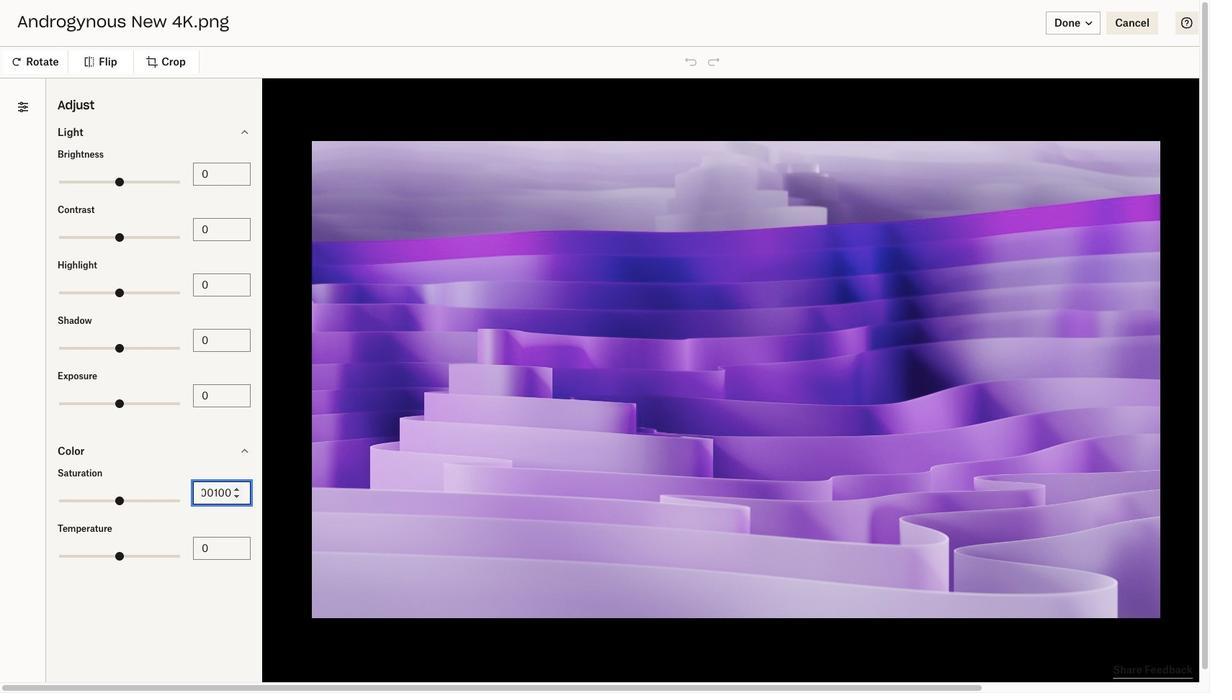 Task type: vqa. For each thing, say whether or not it's contained in the screenshot.
image - greenblue.png 12/5/2023, 2:23:30 pm
yes



Task type: locate. For each thing, give the bounding box(es) containing it.
image - 07-green_blue_dm-4k.png 12/5/2023, 2:19:26 pm image
[[678, 641, 798, 694]]

image - multigender_4k.png 12/5/2023, 2:20:59 pm image
[[678, 395, 798, 515]]

image - demifluidnew_4k.png 12/5/2023, 2:23:22 pm image
[[431, 271, 551, 392]]

1 tab list from the left
[[184, 201, 426, 224]]

image - transneutral_4k.png 12/5/2023, 2:23:34 pm image
[[184, 271, 305, 392]]

tab list
[[184, 201, 426, 224], [443, 201, 604, 224]]

1 horizontal spatial tab list
[[443, 201, 604, 224]]

dialog
[[0, 0, 1210, 694]]

image - 01-purple_dm-4k.png 12/5/2023, 2:20:21 pm image
[[1047, 395, 1168, 515]]

image - 03-devhome_lm-4k.png 12/5/2023, 2:19:43 pm image
[[308, 641, 428, 694]]

image - transfeminine_4k.png 12/5/2023, 2:22:40 pm image
[[801, 271, 921, 392]]

image - 03-blue_purple_dm-4k.png 12/5/2023, 2:20:29 pm image
[[801, 395, 921, 515]]

group
[[0, 330, 173, 473]]

0 horizontal spatial tab list
[[184, 201, 426, 224]]

alert
[[0, 0, 1210, 29]]

image - 05-orange_dm-4k.png 12/5/2023, 2:19:50 pm image
[[1047, 518, 1168, 638]]

image - 02-wave_dm-4k.png 12/5/2023, 2:19:13 pm image
[[1047, 641, 1168, 694]]

None range field
[[59, 181, 180, 183], [59, 236, 180, 239], [59, 292, 180, 294], [59, 347, 180, 350], [59, 402, 180, 405], [59, 500, 180, 503], [59, 555, 180, 558], [59, 181, 180, 183], [59, 236, 180, 239], [59, 292, 180, 294], [59, 347, 180, 350], [59, 402, 180, 405], [59, 500, 180, 503], [59, 555, 180, 558]]

image - diamoric_4k.png 12/5/2023, 2:21:27 pm image
[[431, 395, 551, 515]]

image - 08-green_blue_dm-4k.png 12/5/2023, 2:19:30 pm image
[[554, 641, 675, 694]]

image - aspec_4k.png 12/5/2023, 2:22:55 pm image
[[678, 271, 798, 392]]

None number field
[[202, 166, 242, 182], [202, 222, 242, 237], [202, 277, 242, 293], [202, 333, 242, 348], [202, 388, 242, 404], [202, 485, 242, 501], [202, 541, 242, 557], [202, 166, 242, 182], [202, 222, 242, 237], [202, 277, 242, 293], [202, 333, 242, 348], [202, 388, 242, 404], [202, 485, 242, 501], [202, 541, 242, 557]]

image - 01-purple_lm-4k.png 12/5/2023, 2:20:08 pm image
[[431, 518, 551, 638]]

image - 02-green_blue_lm-4k.png 12/5/2023, 2:20:03 pm image
[[678, 518, 798, 638]]

list
[[0, 78, 173, 299]]

image - sapphic_4k.png 12/5/2023, 2:21:12 pm image
[[554, 395, 675, 515]]

dropbox image
[[12, 44, 40, 72]]

list item
[[0, 116, 173, 144]]

image - 05-orange_lm-4k.png 12/5/2023, 2:19:45 pm image
[[184, 641, 305, 694]]

image - 02-green_blue_dm-4k.png 12/5/2023, 2:20:17 pm image
[[184, 518, 305, 638]]



Task type: describe. For each thing, give the bounding box(es) containing it.
image - pridewallpaper.png 12/5/2023, 2:22:29 pm image
[[924, 271, 1045, 392]]

image - 03-devhome_dm-4k.png 12/5/2023, 2:19:35 pm image
[[431, 641, 551, 694]]

image - 04-pink_orange_lm-4k.png 12/5/2023, 2:20:14 pm image
[[308, 518, 428, 638]]

image - 06-yellow_dm-4k.png 12/5/2023, 2:19:53 pm image
[[924, 518, 1045, 638]]

image - aromanticasexual_4k.png 12/5/2023, 2:21:57 pm image
[[308, 395, 428, 515]]

image - multisexual_4k.png 12/5/2023, 2:22:11 pm image
[[184, 395, 305, 515]]

image - greenblue.png 12/5/2023, 2:23:30 pm image
[[308, 271, 428, 392]]

2 tab list from the left
[[443, 201, 604, 224]]

image - 03-blue_purple_lm-4k.png 12/5/2023, 2:20:22 pm image
[[924, 395, 1045, 515]]

image - 06-yellow_lm-4k.png 12/5/2023, 2:20:00 pm image
[[801, 518, 921, 638]]

image - 07-green_blue_lm-4k.png 12/5/2023, 2:19:16 pm image
[[924, 641, 1045, 694]]

image - 04-pink_orange_dm-4k.png 12/5/2023, 2:20:04 pm image
[[554, 518, 675, 638]]

Photo Zoom Slider range field
[[653, 212, 746, 214]]

image - androgynous new 4k.png 12/5/2023, 2:22:18 pm image
[[1047, 271, 1168, 392]]

image - 08-green_blue_lm-4k.png 12/5/2023, 2:19:23 pm image
[[801, 641, 921, 694]]

image - transmasculine_4k.png 12/5/2023, 2:23:06 pm image
[[554, 271, 675, 392]]



